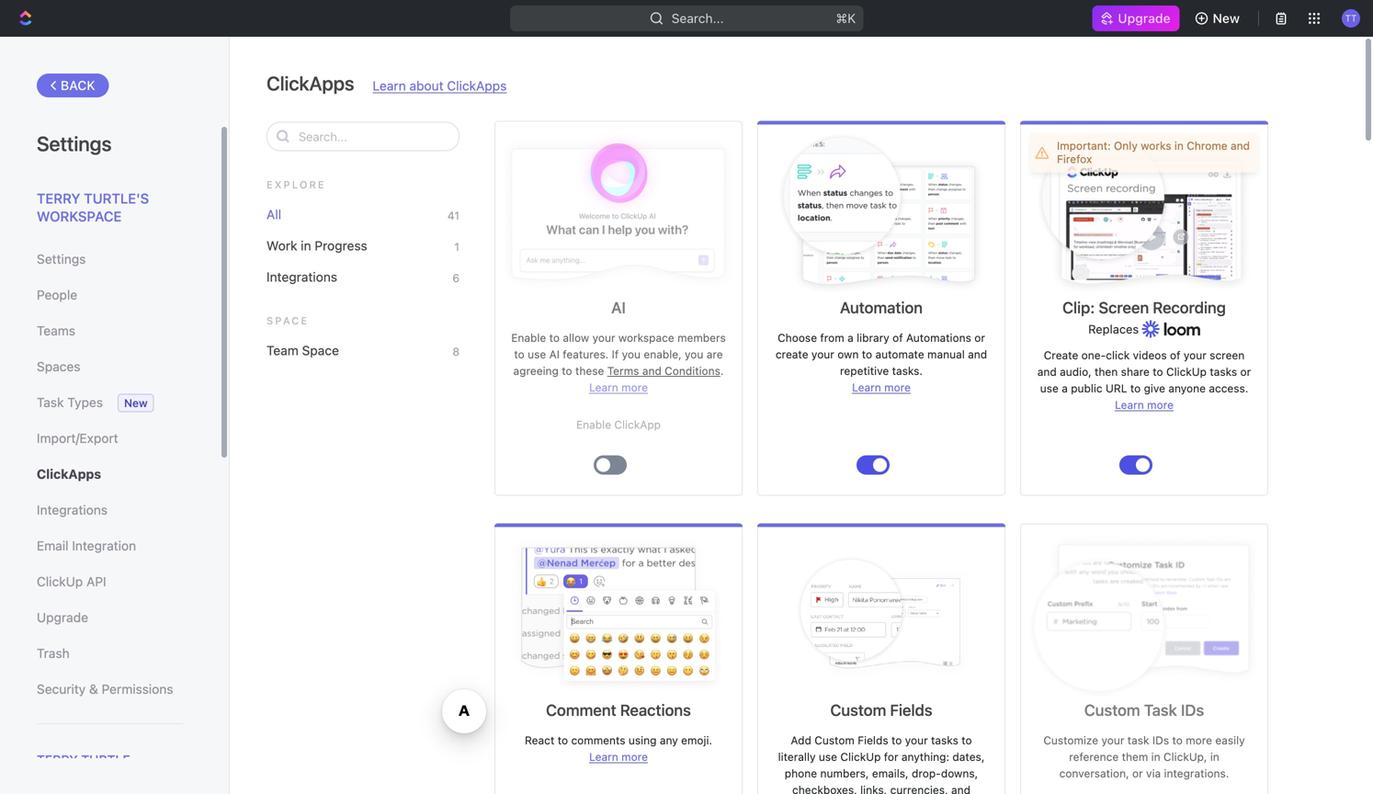Task type: vqa. For each thing, say whether or not it's contained in the screenshot.
'Show archived'
no



Task type: describe. For each thing, give the bounding box(es) containing it.
your inside choose from a library of automations or create your own to automate manual and repetitive tasks. learn more
[[812, 348, 835, 361]]

terry turtle
[[37, 753, 130, 768]]

url
[[1106, 382, 1128, 395]]

checkboxes,
[[793, 784, 858, 795]]

are
[[707, 348, 723, 361]]

people
[[37, 287, 77, 303]]

automation
[[841, 298, 923, 317]]

comment
[[546, 701, 617, 720]]

to inside customize your task ids to more easily reference them in clickup, in conversation, or via integrations.
[[1173, 734, 1183, 747]]

security & permissions link
[[37, 674, 183, 705]]

and inside choose from a library of automations or create your own to automate manual and repetitive tasks. learn more
[[969, 348, 988, 361]]

then
[[1095, 366, 1119, 378]]

search...
[[672, 11, 724, 26]]

custom task ids
[[1085, 701, 1205, 720]]

clickup api
[[37, 574, 106, 589]]

import/export link
[[37, 423, 183, 454]]

members
[[678, 332, 726, 344]]

types
[[67, 395, 103, 410]]

1 vertical spatial upgrade link
[[37, 602, 183, 634]]

currencies,
[[891, 784, 949, 795]]

more inside create one-click videos of your screen and audio, then share to clickup tasks or use a public url to give anyone access. learn more
[[1148, 399, 1174, 412]]

&
[[89, 682, 98, 697]]

a inside choose from a library of automations or create your own to automate manual and repetitive tasks. learn more
[[848, 332, 854, 344]]

and inside important: only works in chrome and firefox
[[1231, 139, 1251, 152]]

emails,
[[873, 767, 909, 780]]

numbers,
[[821, 767, 870, 780]]

work in progress
[[267, 238, 368, 253]]

to up dates,
[[962, 734, 973, 747]]

back link
[[37, 74, 109, 97]]

api
[[86, 574, 106, 589]]

teams
[[37, 323, 75, 338]]

about
[[410, 78, 444, 93]]

clip: screen recording
[[1063, 298, 1227, 317]]

a inside create one-click videos of your screen and audio, then share to clickup tasks or use a public url to give anyone access. learn more
[[1062, 382, 1068, 395]]

easily
[[1216, 734, 1246, 747]]

1 vertical spatial space
[[302, 343, 339, 358]]

to left allow
[[550, 332, 560, 344]]

these
[[576, 365, 605, 378]]

to up for
[[892, 734, 902, 747]]

more inside react to comments using any emoji. learn more
[[622, 751, 648, 764]]

audio,
[[1060, 366, 1092, 378]]

task inside settings element
[[37, 395, 64, 410]]

trash link
[[37, 638, 183, 670]]

one-
[[1082, 349, 1107, 362]]

more inside choose from a library of automations or create your own to automate manual and repetitive tasks. learn more
[[885, 381, 911, 394]]

new button
[[1188, 4, 1252, 33]]

tasks.
[[893, 365, 923, 378]]

if
[[612, 348, 619, 361]]

learn inside create one-click videos of your screen and audio, then share to clickup tasks or use a public url to give anyone access. learn more
[[1116, 399, 1145, 412]]

videos
[[1134, 349, 1168, 362]]

8
[[453, 345, 460, 358]]

terms and conditions .
[[608, 365, 724, 378]]

customize
[[1044, 734, 1099, 747]]

integrations link
[[37, 495, 183, 526]]

choose
[[778, 332, 818, 344]]

team
[[267, 343, 299, 358]]

own
[[838, 348, 859, 361]]

or inside customize your task ids to more easily reference them in clickup, in conversation, or via integrations.
[[1133, 767, 1144, 780]]

learn more link for ai
[[590, 381, 648, 394]]

allow
[[563, 332, 590, 344]]

learn more link down give
[[1116, 399, 1174, 412]]

firefox
[[1058, 153, 1093, 165]]

important:
[[1058, 139, 1112, 152]]

learn more link for comment reactions
[[590, 751, 648, 764]]

workspace
[[37, 208, 122, 224]]

clickup inside create one-click videos of your screen and audio, then share to clickup tasks or use a public url to give anyone access. learn more
[[1167, 366, 1207, 378]]

use inside enable to allow your workspace members to use ai features. if you enable, you are agreeing to these
[[528, 348, 546, 361]]

agreeing
[[514, 365, 559, 378]]

dates,
[[953, 751, 985, 764]]

only
[[1115, 139, 1138, 152]]

access.
[[1210, 382, 1249, 395]]

clickup inside add custom fields to your tasks to literally use clickup for anything: dates, phone numbers, emails, drop-downs, checkboxes, links, currencies,
[[841, 751, 881, 764]]

them
[[1122, 751, 1149, 764]]

phone
[[785, 767, 818, 780]]

library
[[857, 332, 890, 344]]

clickup api link
[[37, 567, 183, 598]]

ids inside customize your task ids to more easily reference them in clickup, in conversation, or via integrations.
[[1153, 734, 1170, 747]]

in down easily
[[1211, 751, 1220, 764]]

more down terms at top
[[622, 381, 648, 394]]

1 vertical spatial task
[[1145, 701, 1178, 720]]

screen
[[1210, 349, 1245, 362]]

settings element
[[0, 37, 230, 795]]

learn inside choose from a library of automations or create your own to automate manual and repetitive tasks. learn more
[[853, 381, 882, 394]]

tasks inside add custom fields to your tasks to literally use clickup for anything: dates, phone numbers, emails, drop-downs, checkboxes, links, currencies,
[[932, 734, 959, 747]]

enable for enable to allow your workspace members to use ai features. if you enable, you are agreeing to these
[[512, 332, 547, 344]]

terms and conditions link
[[608, 365, 721, 378]]

your inside enable to allow your workspace members to use ai features. if you enable, you are agreeing to these
[[593, 332, 616, 344]]

integration
[[72, 538, 136, 554]]

to inside choose from a library of automations or create your own to automate manual and repetitive tasks. learn more
[[862, 348, 873, 361]]

recording
[[1154, 298, 1227, 317]]

⌘k
[[836, 11, 856, 26]]

in up via
[[1152, 751, 1161, 764]]

replaces
[[1089, 322, 1143, 336]]

any
[[660, 734, 678, 747]]

0 vertical spatial space
[[267, 315, 309, 327]]

add
[[791, 734, 812, 747]]

new inside button
[[1214, 11, 1241, 26]]

your inside customize your task ids to more easily reference them in clickup, in conversation, or via integrations.
[[1102, 734, 1125, 747]]

of for automations
[[893, 332, 904, 344]]

email
[[37, 538, 69, 554]]

learn down these
[[590, 381, 619, 394]]

share
[[1122, 366, 1150, 378]]

terms
[[608, 365, 640, 378]]

use inside create one-click videos of your screen and audio, then share to clickup tasks or use a public url to give anyone access. learn more
[[1041, 382, 1059, 395]]

anything:
[[902, 751, 950, 764]]

comment reactions
[[546, 701, 691, 720]]

screen
[[1099, 298, 1150, 317]]

learn inside react to comments using any emoji. learn more
[[590, 751, 619, 764]]

automate
[[876, 348, 925, 361]]

use inside add custom fields to your tasks to literally use clickup for anything: dates, phone numbers, emails, drop-downs, checkboxes, links, currencies,
[[819, 751, 838, 764]]



Task type: locate. For each thing, give the bounding box(es) containing it.
2 horizontal spatial clickup
[[1167, 366, 1207, 378]]

custom up for
[[831, 701, 887, 720]]

0 horizontal spatial tasks
[[932, 734, 959, 747]]

1 vertical spatial tasks
[[932, 734, 959, 747]]

2 you from the left
[[685, 348, 704, 361]]

react
[[525, 734, 555, 747]]

workspace
[[619, 332, 675, 344]]

1 horizontal spatial ids
[[1182, 701, 1205, 720]]

1 vertical spatial ids
[[1153, 734, 1170, 747]]

to up repetitive
[[862, 348, 873, 361]]

or inside choose from a library of automations or create your own to automate manual and repetitive tasks. learn more
[[975, 332, 986, 344]]

task types
[[37, 395, 103, 410]]

important: only works in chrome and firefox
[[1058, 139, 1251, 165]]

clickup up anyone
[[1167, 366, 1207, 378]]

settings link
[[37, 244, 183, 275]]

manual
[[928, 348, 965, 361]]

Search... text field
[[299, 123, 450, 150]]

1 horizontal spatial use
[[819, 751, 838, 764]]

terry left turtle
[[37, 753, 78, 768]]

or left via
[[1133, 767, 1144, 780]]

upgrade link
[[1093, 6, 1180, 31], [37, 602, 183, 634]]

team space
[[267, 343, 339, 358]]

1 vertical spatial clickup
[[37, 574, 83, 589]]

teams link
[[37, 315, 183, 347]]

of inside choose from a library of automations or create your own to automate manual and repetitive tasks. learn more
[[893, 332, 904, 344]]

literally
[[779, 751, 816, 764]]

clickapps inside settings element
[[37, 467, 101, 482]]

use down create at the right top
[[1041, 382, 1059, 395]]

learn down repetitive
[[853, 381, 882, 394]]

use up 'agreeing'
[[528, 348, 546, 361]]

0 horizontal spatial a
[[848, 332, 854, 344]]

your inside create one-click videos of your screen and audio, then share to clickup tasks or use a public url to give anyone access. learn more
[[1184, 349, 1207, 362]]

a up own
[[848, 332, 854, 344]]

0 horizontal spatial fields
[[858, 734, 889, 747]]

ids right "task"
[[1153, 734, 1170, 747]]

enable inside enable to allow your workspace members to use ai features. if you enable, you are agreeing to these
[[512, 332, 547, 344]]

import/export
[[37, 431, 118, 446]]

0 vertical spatial a
[[848, 332, 854, 344]]

0 vertical spatial task
[[37, 395, 64, 410]]

drop-
[[912, 767, 942, 780]]

and right manual at the right top of the page
[[969, 348, 988, 361]]

your
[[593, 332, 616, 344], [812, 348, 835, 361], [1184, 349, 1207, 362], [906, 734, 929, 747], [1102, 734, 1125, 747]]

customize your task ids to more easily reference them in clickup, in conversation, or via integrations.
[[1044, 734, 1246, 780]]

task left types
[[37, 395, 64, 410]]

terry inside terry turtle's workspace
[[37, 190, 80, 206]]

learn more link down repetitive
[[853, 381, 911, 394]]

to
[[550, 332, 560, 344], [514, 348, 525, 361], [862, 348, 873, 361], [562, 365, 573, 378], [1153, 366, 1164, 378], [1131, 382, 1142, 395], [558, 734, 568, 747], [892, 734, 902, 747], [962, 734, 973, 747], [1173, 734, 1183, 747]]

your up if
[[593, 332, 616, 344]]

spaces
[[37, 359, 80, 374]]

create
[[1044, 349, 1079, 362]]

ids up clickup,
[[1182, 701, 1205, 720]]

tt button
[[1337, 4, 1367, 33]]

to inside react to comments using any emoji. learn more
[[558, 734, 568, 747]]

more
[[622, 381, 648, 394], [885, 381, 911, 394], [1148, 399, 1174, 412], [1187, 734, 1213, 747], [622, 751, 648, 764]]

all
[[267, 207, 281, 222]]

space right team
[[302, 343, 339, 358]]

0 vertical spatial ids
[[1182, 701, 1205, 720]]

tasks down the screen on the right top of page
[[1211, 366, 1238, 378]]

1
[[455, 240, 460, 253]]

.
[[721, 365, 724, 378]]

1 horizontal spatial task
[[1145, 701, 1178, 720]]

comments
[[572, 734, 626, 747]]

learn more link for automation
[[853, 381, 911, 394]]

permissions
[[102, 682, 173, 697]]

ai up 'agreeing'
[[550, 348, 560, 361]]

terry turtle's workspace
[[37, 190, 149, 224]]

ai up workspace
[[612, 298, 626, 317]]

learn more link down terms at top
[[590, 381, 648, 394]]

0 vertical spatial integrations
[[267, 269, 338, 285]]

1 horizontal spatial fields
[[891, 701, 933, 720]]

to up give
[[1153, 366, 1164, 378]]

use up numbers,
[[819, 751, 838, 764]]

clickup left api
[[37, 574, 83, 589]]

integrations inside "link"
[[37, 503, 108, 518]]

more up clickup,
[[1187, 734, 1213, 747]]

1 vertical spatial a
[[1062, 382, 1068, 395]]

of inside create one-click videos of your screen and audio, then share to clickup tasks or use a public url to give anyone access. learn more
[[1171, 349, 1181, 362]]

1 vertical spatial integrations
[[37, 503, 108, 518]]

0 vertical spatial of
[[893, 332, 904, 344]]

0 vertical spatial terry
[[37, 190, 80, 206]]

custom up "task"
[[1085, 701, 1141, 720]]

to down share
[[1131, 382, 1142, 395]]

emoji.
[[682, 734, 713, 747]]

0 vertical spatial upgrade link
[[1093, 6, 1180, 31]]

0 horizontal spatial or
[[975, 332, 986, 344]]

task
[[1128, 734, 1150, 747]]

or up access.
[[1241, 366, 1252, 378]]

custom right add
[[815, 734, 855, 747]]

learn more
[[590, 381, 648, 394]]

clickapps up search... text box
[[267, 72, 355, 95]]

in right work
[[301, 238, 311, 253]]

2 settings from the top
[[37, 252, 86, 267]]

0 vertical spatial new
[[1214, 11, 1241, 26]]

explore
[[267, 179, 326, 191]]

0 vertical spatial use
[[528, 348, 546, 361]]

0 horizontal spatial you
[[622, 348, 641, 361]]

more inside customize your task ids to more easily reference them in clickup, in conversation, or via integrations.
[[1187, 734, 1213, 747]]

1 terry from the top
[[37, 190, 80, 206]]

upgrade link down clickup api link
[[37, 602, 183, 634]]

ai inside enable to allow your workspace members to use ai features. if you enable, you are agreeing to these
[[550, 348, 560, 361]]

your left the screen on the right top of page
[[1184, 349, 1207, 362]]

1 horizontal spatial new
[[1214, 11, 1241, 26]]

to up clickup,
[[1173, 734, 1183, 747]]

0 horizontal spatial upgrade link
[[37, 602, 183, 634]]

integrations up email integration on the bottom of page
[[37, 503, 108, 518]]

of for your
[[1171, 349, 1181, 362]]

your down from
[[812, 348, 835, 361]]

2 vertical spatial use
[[819, 751, 838, 764]]

work
[[267, 238, 297, 253]]

upgrade inside settings element
[[37, 610, 88, 625]]

learn about clickapps
[[373, 78, 507, 93]]

6
[[453, 272, 460, 285]]

choose from a library of automations or create your own to automate manual and repetitive tasks. learn more
[[776, 332, 988, 394]]

enable left clickapp
[[577, 418, 612, 431]]

public
[[1072, 382, 1103, 395]]

new inside settings element
[[124, 397, 148, 410]]

ids
[[1182, 701, 1205, 720], [1153, 734, 1170, 747]]

your up anything:
[[906, 734, 929, 747]]

0 horizontal spatial task
[[37, 395, 64, 410]]

fields up anything:
[[891, 701, 933, 720]]

0 vertical spatial clickup
[[1167, 366, 1207, 378]]

create one-click videos of your screen and audio, then share to clickup tasks or use a public url to give anyone access. learn more
[[1038, 349, 1252, 412]]

space up team
[[267, 315, 309, 327]]

to right 'react'
[[558, 734, 568, 747]]

settings down back link
[[37, 132, 112, 155]]

upgrade link left new button
[[1093, 6, 1180, 31]]

tt
[[1346, 13, 1358, 23]]

custom inside add custom fields to your tasks to literally use clickup for anything: dates, phone numbers, emails, drop-downs, checkboxes, links, currencies,
[[815, 734, 855, 747]]

0 horizontal spatial upgrade
[[37, 610, 88, 625]]

0 horizontal spatial clickup
[[37, 574, 83, 589]]

integrations.
[[1165, 767, 1230, 780]]

your up reference
[[1102, 734, 1125, 747]]

2 vertical spatial or
[[1133, 767, 1144, 780]]

or right automations
[[975, 332, 986, 344]]

2 horizontal spatial clickapps
[[447, 78, 507, 93]]

learn more link
[[590, 381, 648, 394], [853, 381, 911, 394], [1116, 399, 1174, 412], [590, 751, 648, 764]]

1 vertical spatial terry
[[37, 753, 78, 768]]

progress
[[315, 238, 368, 253]]

enable to allow your workspace members to use ai features. if you enable, you are agreeing to these
[[512, 332, 726, 378]]

1 horizontal spatial you
[[685, 348, 704, 361]]

learn left about
[[373, 78, 406, 93]]

1 settings from the top
[[37, 132, 112, 155]]

1 vertical spatial use
[[1041, 382, 1059, 395]]

space
[[267, 315, 309, 327], [302, 343, 339, 358]]

create
[[776, 348, 809, 361]]

1 horizontal spatial enable
[[577, 418, 612, 431]]

settings up people
[[37, 252, 86, 267]]

to up 'agreeing'
[[514, 348, 525, 361]]

0 horizontal spatial of
[[893, 332, 904, 344]]

learn about clickapps link
[[373, 78, 507, 93]]

your inside add custom fields to your tasks to literally use clickup for anything: dates, phone numbers, emails, drop-downs, checkboxes, links, currencies,
[[906, 734, 929, 747]]

and right the chrome
[[1231, 139, 1251, 152]]

0 horizontal spatial new
[[124, 397, 148, 410]]

clickapps right about
[[447, 78, 507, 93]]

more down give
[[1148, 399, 1174, 412]]

clickup
[[1167, 366, 1207, 378], [37, 574, 83, 589], [841, 751, 881, 764]]

0 horizontal spatial use
[[528, 348, 546, 361]]

2 vertical spatial clickup
[[841, 751, 881, 764]]

spaces link
[[37, 351, 183, 383]]

and down enable,
[[643, 365, 662, 378]]

1 horizontal spatial a
[[1062, 382, 1068, 395]]

task
[[37, 395, 64, 410], [1145, 701, 1178, 720]]

from
[[821, 332, 845, 344]]

0 vertical spatial settings
[[37, 132, 112, 155]]

upgrade left new button
[[1119, 11, 1171, 26]]

repetitive
[[841, 365, 889, 378]]

conversation,
[[1060, 767, 1130, 780]]

react to comments using any emoji. learn more
[[525, 734, 713, 764]]

1 horizontal spatial tasks
[[1211, 366, 1238, 378]]

clickup up numbers,
[[841, 751, 881, 764]]

integrations down work in progress in the left of the page
[[267, 269, 338, 285]]

enable up 'agreeing'
[[512, 332, 547, 344]]

1 vertical spatial enable
[[577, 418, 612, 431]]

email integration
[[37, 538, 136, 554]]

learn down comments
[[590, 751, 619, 764]]

1 vertical spatial of
[[1171, 349, 1181, 362]]

new
[[1214, 11, 1241, 26], [124, 397, 148, 410]]

of up automate
[[893, 332, 904, 344]]

1 horizontal spatial upgrade link
[[1093, 6, 1180, 31]]

0 horizontal spatial clickapps
[[37, 467, 101, 482]]

1 vertical spatial fields
[[858, 734, 889, 747]]

2 horizontal spatial or
[[1241, 366, 1252, 378]]

tasks inside create one-click videos of your screen and audio, then share to clickup tasks or use a public url to give anyone access. learn more
[[1211, 366, 1238, 378]]

0 vertical spatial fields
[[891, 701, 933, 720]]

fields
[[891, 701, 933, 720], [858, 734, 889, 747]]

you right if
[[622, 348, 641, 361]]

0 horizontal spatial integrations
[[37, 503, 108, 518]]

more down tasks.
[[885, 381, 911, 394]]

task up "task"
[[1145, 701, 1178, 720]]

of right the videos
[[1171, 349, 1181, 362]]

or inside create one-click videos of your screen and audio, then share to clickup tasks or use a public url to give anyone access. learn more
[[1241, 366, 1252, 378]]

0 vertical spatial ai
[[612, 298, 626, 317]]

enable clickapp
[[577, 418, 661, 431]]

1 horizontal spatial of
[[1171, 349, 1181, 362]]

terry for terry turtle's workspace
[[37, 190, 80, 206]]

in inside important: only works in chrome and firefox
[[1175, 139, 1184, 152]]

email integration link
[[37, 531, 183, 562]]

learn more link down comments
[[590, 751, 648, 764]]

2 terry from the top
[[37, 753, 78, 768]]

0 vertical spatial upgrade
[[1119, 11, 1171, 26]]

custom for custom task ids
[[1085, 701, 1141, 720]]

in right works
[[1175, 139, 1184, 152]]

a down audio,
[[1062, 382, 1068, 395]]

ai
[[612, 298, 626, 317], [550, 348, 560, 361]]

1 horizontal spatial clickapps
[[267, 72, 355, 95]]

people link
[[37, 280, 183, 311]]

terry for terry turtle
[[37, 753, 78, 768]]

clickapps down import/export
[[37, 467, 101, 482]]

1 vertical spatial or
[[1241, 366, 1252, 378]]

0 vertical spatial tasks
[[1211, 366, 1238, 378]]

upgrade
[[1119, 11, 1171, 26], [37, 610, 88, 625]]

and down create at the right top
[[1038, 366, 1057, 378]]

1 vertical spatial settings
[[37, 252, 86, 267]]

1 horizontal spatial upgrade
[[1119, 11, 1171, 26]]

or
[[975, 332, 986, 344], [1241, 366, 1252, 378], [1133, 767, 1144, 780]]

0 horizontal spatial ai
[[550, 348, 560, 361]]

0 vertical spatial or
[[975, 332, 986, 344]]

1 you from the left
[[622, 348, 641, 361]]

more down using
[[622, 751, 648, 764]]

reactions
[[621, 701, 691, 720]]

features.
[[563, 348, 609, 361]]

clickup,
[[1164, 751, 1208, 764]]

1 vertical spatial upgrade
[[37, 610, 88, 625]]

learn down "url"
[[1116, 399, 1145, 412]]

1 vertical spatial new
[[124, 397, 148, 410]]

upgrade down clickup api
[[37, 610, 88, 625]]

add custom fields to your tasks to literally use clickup for anything: dates, phone numbers, emails, drop-downs, checkboxes, links, currencies, 
[[779, 734, 985, 795]]

fields up for
[[858, 734, 889, 747]]

you up conditions at top
[[685, 348, 704, 361]]

downs,
[[942, 767, 979, 780]]

clip:
[[1063, 298, 1096, 317]]

tasks up anything:
[[932, 734, 959, 747]]

0 vertical spatial enable
[[512, 332, 547, 344]]

turtle's
[[84, 190, 149, 206]]

to left these
[[562, 365, 573, 378]]

1 horizontal spatial ai
[[612, 298, 626, 317]]

security & permissions
[[37, 682, 173, 697]]

2 horizontal spatial use
[[1041, 382, 1059, 395]]

terry
[[37, 190, 80, 206], [37, 753, 78, 768]]

back
[[61, 78, 95, 93]]

1 horizontal spatial or
[[1133, 767, 1144, 780]]

1 horizontal spatial integrations
[[267, 269, 338, 285]]

clickup inside settings element
[[37, 574, 83, 589]]

click
[[1107, 349, 1130, 362]]

1 horizontal spatial clickup
[[841, 751, 881, 764]]

custom for custom fields
[[831, 701, 887, 720]]

1 vertical spatial ai
[[550, 348, 560, 361]]

0 horizontal spatial ids
[[1153, 734, 1170, 747]]

0 horizontal spatial enable
[[512, 332, 547, 344]]

fields inside add custom fields to your tasks to literally use clickup for anything: dates, phone numbers, emails, drop-downs, checkboxes, links, currencies,
[[858, 734, 889, 747]]

terry up 'workspace'
[[37, 190, 80, 206]]

turtle
[[81, 753, 130, 768]]

and inside create one-click videos of your screen and audio, then share to clickup tasks or use a public url to give anyone access. learn more
[[1038, 366, 1057, 378]]

enable for enable clickapp
[[577, 418, 612, 431]]



